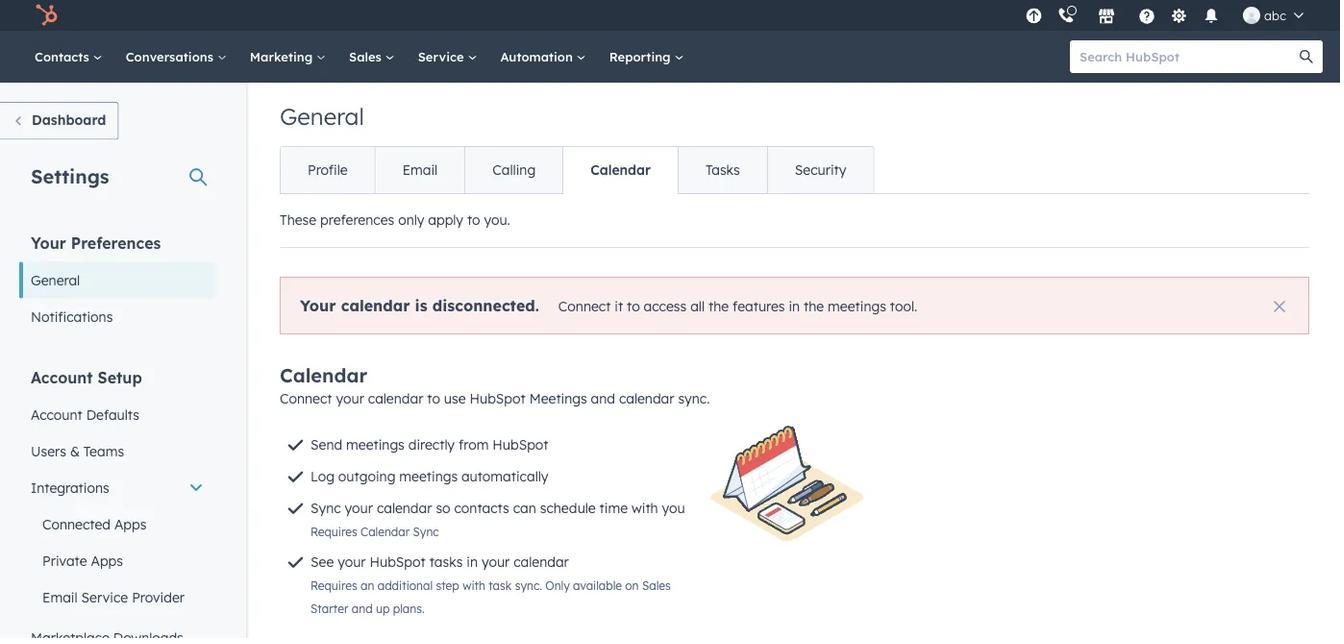 Task type: locate. For each thing, give the bounding box(es) containing it.
so
[[436, 500, 451, 517]]

1 horizontal spatial sync.
[[678, 390, 710, 407]]

1 vertical spatial account
[[31, 406, 82, 423]]

with left 'task'
[[463, 579, 485, 593]]

to left you.
[[467, 212, 480, 228]]

1 vertical spatial to
[[627, 298, 640, 314]]

requires up 'see'
[[311, 525, 357, 539]]

these preferences only apply to you.
[[280, 212, 510, 228]]

to right it
[[627, 298, 640, 314]]

an
[[361, 579, 374, 593]]

and left up
[[352, 602, 373, 616]]

calling link
[[465, 147, 563, 193]]

sync down log
[[311, 500, 341, 517]]

search image
[[1300, 50, 1313, 63]]

sync. down 'all'
[[678, 390, 710, 407]]

email for email service provider
[[42, 589, 77, 606]]

hubspot right use
[[470, 390, 526, 407]]

sync
[[311, 500, 341, 517], [413, 525, 439, 539]]

your for your calendar is disconnected.
[[300, 296, 336, 315]]

0 vertical spatial sync.
[[678, 390, 710, 407]]

0 vertical spatial your
[[31, 233, 66, 252]]

1 vertical spatial sync.
[[515, 579, 542, 593]]

0 horizontal spatial connect
[[280, 390, 332, 407]]

your down these at the top left of the page
[[300, 296, 336, 315]]

to left use
[[427, 390, 440, 407]]

users
[[31, 443, 66, 460]]

general up notifications
[[31, 272, 80, 288]]

preferences
[[71, 233, 161, 252]]

0 horizontal spatial sync.
[[515, 579, 542, 593]]

1 horizontal spatial with
[[632, 500, 658, 517]]

0 horizontal spatial in
[[467, 554, 478, 571]]

it
[[615, 298, 623, 314]]

service right sales link
[[418, 49, 468, 64]]

to inside calendar connect your calendar to use hubspot meetings and calendar sync.
[[427, 390, 440, 407]]

apps up email service provider
[[91, 552, 123, 569]]

0 horizontal spatial email
[[42, 589, 77, 606]]

0 horizontal spatial with
[[463, 579, 485, 593]]

sales
[[349, 49, 385, 64], [642, 579, 671, 593]]

calendar left so
[[377, 500, 432, 517]]

account
[[31, 368, 93, 387], [31, 406, 82, 423]]

calendar left 'is'
[[341, 296, 410, 315]]

0 vertical spatial service
[[418, 49, 468, 64]]

account setup
[[31, 368, 142, 387]]

your calendar is disconnected.
[[300, 296, 539, 315]]

1 horizontal spatial your
[[300, 296, 336, 315]]

1 vertical spatial service
[[81, 589, 128, 606]]

Search HubSpot search field
[[1070, 40, 1306, 73]]

1 vertical spatial sync
[[413, 525, 439, 539]]

0 horizontal spatial your
[[31, 233, 66, 252]]

task
[[489, 579, 512, 593]]

general up "profile"
[[280, 102, 364, 131]]

time
[[600, 500, 628, 517]]

email link
[[375, 147, 465, 193]]

meetings up outgoing
[[346, 436, 405, 453]]

1 vertical spatial and
[[352, 602, 373, 616]]

plans.
[[393, 602, 425, 616]]

connect up send
[[280, 390, 332, 407]]

0 vertical spatial calendar
[[590, 162, 651, 178]]

see your hubspot tasks in your calendar requires an additional step with task sync. only available on sales starter and up plans.
[[311, 554, 671, 616]]

&
[[70, 443, 80, 460]]

provider
[[132, 589, 185, 606]]

notifications
[[31, 308, 113, 325]]

defaults
[[86, 406, 139, 423]]

1 the from the left
[[709, 298, 729, 314]]

2 the from the left
[[804, 298, 824, 314]]

sales right the on
[[642, 579, 671, 593]]

apps
[[114, 516, 147, 533], [91, 552, 123, 569]]

service down private apps link
[[81, 589, 128, 606]]

0 horizontal spatial the
[[709, 298, 729, 314]]

account up users
[[31, 406, 82, 423]]

1 horizontal spatial to
[[467, 212, 480, 228]]

in
[[789, 298, 800, 314], [467, 554, 478, 571]]

1 horizontal spatial the
[[804, 298, 824, 314]]

1 vertical spatial general
[[31, 272, 80, 288]]

0 vertical spatial email
[[402, 162, 438, 178]]

tool.
[[890, 298, 917, 314]]

0 horizontal spatial to
[[427, 390, 440, 407]]

0 horizontal spatial sales
[[349, 49, 385, 64]]

navigation
[[280, 146, 874, 194]]

the right 'features'
[[804, 298, 824, 314]]

1 vertical spatial requires
[[311, 579, 357, 593]]

requires up starter
[[311, 579, 357, 593]]

with
[[632, 500, 658, 517], [463, 579, 485, 593]]

account up account defaults
[[31, 368, 93, 387]]

your for your preferences
[[31, 233, 66, 252]]

your left 'preferences'
[[31, 233, 66, 252]]

0 vertical spatial in
[[789, 298, 800, 314]]

2 account from the top
[[31, 406, 82, 423]]

general
[[280, 102, 364, 131], [31, 272, 80, 288]]

0 vertical spatial sync
[[311, 500, 341, 517]]

0 vertical spatial with
[[632, 500, 658, 517]]

email inside 'link'
[[402, 162, 438, 178]]

your inside alert
[[300, 296, 336, 315]]

general inside your preferences element
[[31, 272, 80, 288]]

is
[[415, 296, 427, 315]]

0 vertical spatial meetings
[[828, 298, 886, 314]]

0 vertical spatial hubspot
[[470, 390, 526, 407]]

tasks
[[429, 554, 463, 571]]

1 horizontal spatial email
[[402, 162, 438, 178]]

0 horizontal spatial sync
[[311, 500, 341, 517]]

abc
[[1264, 7, 1286, 23]]

private apps
[[42, 552, 123, 569]]

1 horizontal spatial sync
[[413, 525, 439, 539]]

dashboard
[[32, 112, 106, 128]]

setup
[[98, 368, 142, 387]]

meetings down the send meetings directly from hubspot
[[399, 468, 458, 485]]

apply
[[428, 212, 463, 228]]

email down private
[[42, 589, 77, 606]]

calling icon image
[[1058, 7, 1075, 25]]

teams
[[84, 443, 124, 460]]

connect
[[558, 298, 611, 314], [280, 390, 332, 407]]

available
[[573, 579, 622, 593]]

0 vertical spatial general
[[280, 102, 364, 131]]

account setup element
[[19, 367, 215, 638]]

0 vertical spatial to
[[467, 212, 480, 228]]

your
[[336, 390, 364, 407], [345, 500, 373, 517], [338, 554, 366, 571], [482, 554, 510, 571]]

meetings left tool.
[[828, 298, 886, 314]]

0 vertical spatial and
[[591, 390, 615, 407]]

the right 'all'
[[709, 298, 729, 314]]

sales right marketing link
[[349, 49, 385, 64]]

calendar inside alert
[[341, 296, 410, 315]]

calendar inside calendar connect your calendar to use hubspot meetings and calendar sync.
[[280, 363, 367, 387]]

1 vertical spatial calendar
[[280, 363, 367, 387]]

1 horizontal spatial connect
[[558, 298, 611, 314]]

2 requires from the top
[[311, 579, 357, 593]]

0 vertical spatial sales
[[349, 49, 385, 64]]

to inside the your calendar is disconnected. alert
[[627, 298, 640, 314]]

use
[[444, 390, 466, 407]]

1 vertical spatial with
[[463, 579, 485, 593]]

1 requires from the top
[[311, 525, 357, 539]]

and
[[591, 390, 615, 407], [352, 602, 373, 616]]

2 vertical spatial calendar
[[361, 525, 410, 539]]

hubspot image
[[35, 4, 58, 27]]

close image
[[1274, 301, 1285, 312]]

1 horizontal spatial in
[[789, 298, 800, 314]]

automation link
[[489, 31, 598, 83]]

private
[[42, 552, 87, 569]]

in right 'features'
[[789, 298, 800, 314]]

help button
[[1131, 0, 1163, 31]]

0 vertical spatial account
[[31, 368, 93, 387]]

security
[[795, 162, 846, 178]]

sales inside see your hubspot tasks in your calendar requires an additional step with task sync. only available on sales starter and up plans.
[[642, 579, 671, 593]]

your down outgoing
[[345, 500, 373, 517]]

0 horizontal spatial and
[[352, 602, 373, 616]]

service
[[418, 49, 468, 64], [81, 589, 128, 606]]

to for these
[[467, 212, 480, 228]]

hubspot
[[470, 390, 526, 407], [493, 436, 549, 453], [370, 554, 426, 571]]

1 vertical spatial connect
[[280, 390, 332, 407]]

apps for private apps
[[91, 552, 123, 569]]

1 vertical spatial in
[[467, 554, 478, 571]]

apps down integrations button on the left of the page
[[114, 516, 147, 533]]

1 vertical spatial your
[[300, 296, 336, 315]]

0 vertical spatial apps
[[114, 516, 147, 533]]

calendar inside sync your calendar so contacts can schedule time with you requires calendar sync
[[377, 500, 432, 517]]

hubspot up automatically
[[493, 436, 549, 453]]

1 horizontal spatial sales
[[642, 579, 671, 593]]

calling
[[492, 162, 536, 178]]

email inside account setup element
[[42, 589, 77, 606]]

and right 'meetings'
[[591, 390, 615, 407]]

email up the "only" in the left top of the page
[[402, 162, 438, 178]]

2 vertical spatial hubspot
[[370, 554, 426, 571]]

hubspot inside see your hubspot tasks in your calendar requires an additional step with task sync. only available on sales starter and up plans.
[[370, 554, 426, 571]]

0 horizontal spatial service
[[81, 589, 128, 606]]

the
[[709, 298, 729, 314], [804, 298, 824, 314]]

1 vertical spatial email
[[42, 589, 77, 606]]

calendar for calendar
[[590, 162, 651, 178]]

1 vertical spatial apps
[[91, 552, 123, 569]]

2 vertical spatial meetings
[[399, 468, 458, 485]]

account defaults link
[[19, 397, 215, 433]]

email
[[402, 162, 438, 178], [42, 589, 77, 606]]

your up an on the bottom left of page
[[338, 554, 366, 571]]

log
[[311, 468, 335, 485]]

hubspot up additional
[[370, 554, 426, 571]]

1 horizontal spatial and
[[591, 390, 615, 407]]

1 vertical spatial hubspot
[[493, 436, 549, 453]]

2 vertical spatial to
[[427, 390, 440, 407]]

sync. right 'task'
[[515, 579, 542, 593]]

calendar for calendar connect your calendar to use hubspot meetings and calendar sync.
[[280, 363, 367, 387]]

0 vertical spatial requires
[[311, 525, 357, 539]]

requires
[[311, 525, 357, 539], [311, 579, 357, 593]]

2 horizontal spatial to
[[627, 298, 640, 314]]

1 account from the top
[[31, 368, 93, 387]]

and inside see your hubspot tasks in your calendar requires an additional step with task sync. only available on sales starter and up plans.
[[352, 602, 373, 616]]

disconnected.
[[432, 296, 539, 315]]

all
[[690, 298, 705, 314]]

abc button
[[1232, 0, 1315, 31]]

1 vertical spatial sales
[[642, 579, 671, 593]]

only
[[545, 579, 570, 593]]

0 horizontal spatial general
[[31, 272, 80, 288]]

to
[[467, 212, 480, 228], [627, 298, 640, 314], [427, 390, 440, 407]]

0 vertical spatial connect
[[558, 298, 611, 314]]

email service provider
[[42, 589, 185, 606]]

marketing link
[[238, 31, 337, 83]]

sync.
[[678, 390, 710, 407], [515, 579, 542, 593]]

calendar up the only
[[514, 554, 569, 571]]

calendar
[[341, 296, 410, 315], [368, 390, 423, 407], [619, 390, 674, 407], [377, 500, 432, 517], [514, 554, 569, 571]]

your up send
[[336, 390, 364, 407]]

integrations
[[31, 479, 109, 496]]

you.
[[484, 212, 510, 228]]

connect left it
[[558, 298, 611, 314]]

abc menu
[[1020, 0, 1317, 31]]

with left you on the bottom of the page
[[632, 500, 658, 517]]

reporting link
[[598, 31, 696, 83]]

in right tasks
[[467, 554, 478, 571]]

calendar
[[590, 162, 651, 178], [280, 363, 367, 387], [361, 525, 410, 539]]

sync down so
[[413, 525, 439, 539]]



Task type: describe. For each thing, give the bounding box(es) containing it.
you
[[662, 500, 685, 517]]

sync. inside see your hubspot tasks in your calendar requires an additional step with task sync. only available on sales starter and up plans.
[[515, 579, 542, 593]]

automation
[[500, 49, 577, 64]]

on
[[625, 579, 639, 593]]

your calendar is disconnected. alert
[[280, 277, 1309, 335]]

apps for connected apps
[[114, 516, 147, 533]]

general link
[[19, 262, 215, 299]]

gary orlando image
[[1243, 7, 1260, 24]]

send meetings directly from hubspot
[[311, 436, 549, 453]]

meetings
[[529, 390, 587, 407]]

tasks link
[[678, 147, 767, 193]]

from
[[459, 436, 489, 453]]

service link
[[406, 31, 489, 83]]

calling icon button
[[1050, 3, 1083, 28]]

your inside calendar connect your calendar to use hubspot meetings and calendar sync.
[[336, 390, 364, 407]]

contacts
[[35, 49, 93, 64]]

features
[[733, 298, 785, 314]]

automatically
[[462, 468, 548, 485]]

1 horizontal spatial general
[[280, 102, 364, 131]]

search button
[[1290, 40, 1323, 73]]

account for account defaults
[[31, 406, 82, 423]]

log outgoing meetings automatically
[[311, 468, 548, 485]]

profile
[[308, 162, 348, 178]]

help image
[[1138, 9, 1156, 26]]

in inside see your hubspot tasks in your calendar requires an additional step with task sync. only available on sales starter and up plans.
[[467, 554, 478, 571]]

private apps link
[[19, 543, 215, 579]]

calendar link
[[563, 147, 678, 193]]

outgoing
[[338, 468, 396, 485]]

meetings inside the your calendar is disconnected. alert
[[828, 298, 886, 314]]

your preferences
[[31, 233, 161, 252]]

marketing
[[250, 49, 316, 64]]

notifications link
[[19, 299, 215, 335]]

only
[[398, 212, 424, 228]]

dashboard link
[[0, 102, 119, 140]]

navigation containing profile
[[280, 146, 874, 194]]

step
[[436, 579, 459, 593]]

preferences
[[320, 212, 394, 228]]

marketplaces image
[[1098, 9, 1115, 26]]

sync your calendar so contacts can schedule time with you requires calendar sync
[[311, 500, 685, 539]]

integrations button
[[19, 470, 215, 506]]

connect inside calendar connect your calendar to use hubspot meetings and calendar sync.
[[280, 390, 332, 407]]

settings
[[31, 164, 109, 188]]

sync. inside calendar connect your calendar to use hubspot meetings and calendar sync.
[[678, 390, 710, 407]]

these
[[280, 212, 316, 228]]

calendar up the send meetings directly from hubspot
[[368, 390, 423, 407]]

account for account setup
[[31, 368, 93, 387]]

up
[[376, 602, 390, 616]]

calendar right 'meetings'
[[619, 390, 674, 407]]

reporting
[[609, 49, 674, 64]]

hubspot inside calendar connect your calendar to use hubspot meetings and calendar sync.
[[470, 390, 526, 407]]

email for email
[[402, 162, 438, 178]]

contacts
[[454, 500, 509, 517]]

marketplaces button
[[1086, 0, 1127, 31]]

schedule
[[540, 500, 596, 517]]

connected
[[42, 516, 111, 533]]

email service provider link
[[19, 579, 215, 616]]

your up 'task'
[[482, 554, 510, 571]]

notifications button
[[1195, 0, 1228, 31]]

calendar connect your calendar to use hubspot meetings and calendar sync.
[[280, 363, 710, 407]]

with inside see your hubspot tasks in your calendar requires an additional step with task sync. only available on sales starter and up plans.
[[463, 579, 485, 593]]

with inside sync your calendar so contacts can schedule time with you requires calendar sync
[[632, 500, 658, 517]]

connected apps
[[42, 516, 147, 533]]

your inside sync your calendar so contacts can schedule time with you requires calendar sync
[[345, 500, 373, 517]]

access
[[644, 298, 687, 314]]

settings image
[[1171, 8, 1188, 25]]

1 vertical spatial meetings
[[346, 436, 405, 453]]

connected apps link
[[19, 506, 215, 543]]

connect it to access all the features in the meetings tool.
[[558, 298, 917, 314]]

hubspot link
[[23, 4, 72, 27]]

calendar inside sync your calendar so contacts can schedule time with you requires calendar sync
[[361, 525, 410, 539]]

upgrade link
[[1022, 5, 1046, 25]]

requires inside see your hubspot tasks in your calendar requires an additional step with task sync. only available on sales starter and up plans.
[[311, 579, 357, 593]]

send
[[311, 436, 342, 453]]

conversations
[[126, 49, 217, 64]]

service inside account setup element
[[81, 589, 128, 606]]

security link
[[767, 147, 873, 193]]

to for calendar
[[427, 390, 440, 407]]

see
[[311, 554, 334, 571]]

notifications image
[[1203, 9, 1220, 26]]

requires inside sync your calendar so contacts can schedule time with you requires calendar sync
[[311, 525, 357, 539]]

tasks
[[706, 162, 740, 178]]

in inside the your calendar is disconnected. alert
[[789, 298, 800, 314]]

sales link
[[337, 31, 406, 83]]

contacts link
[[23, 31, 114, 83]]

account defaults
[[31, 406, 139, 423]]

connect inside alert
[[558, 298, 611, 314]]

profile link
[[281, 147, 375, 193]]

1 horizontal spatial service
[[418, 49, 468, 64]]

and inside calendar connect your calendar to use hubspot meetings and calendar sync.
[[591, 390, 615, 407]]

calendar inside see your hubspot tasks in your calendar requires an additional step with task sync. only available on sales starter and up plans.
[[514, 554, 569, 571]]

your preferences element
[[19, 232, 215, 335]]

upgrade image
[[1025, 8, 1043, 25]]

starter
[[311, 602, 348, 616]]

conversations link
[[114, 31, 238, 83]]

settings link
[[1167, 5, 1191, 25]]

can
[[513, 500, 536, 517]]

users & teams link
[[19, 433, 215, 470]]

users & teams
[[31, 443, 124, 460]]

directly
[[408, 436, 455, 453]]



Task type: vqa. For each thing, say whether or not it's contained in the screenshot.
Requires to the top
yes



